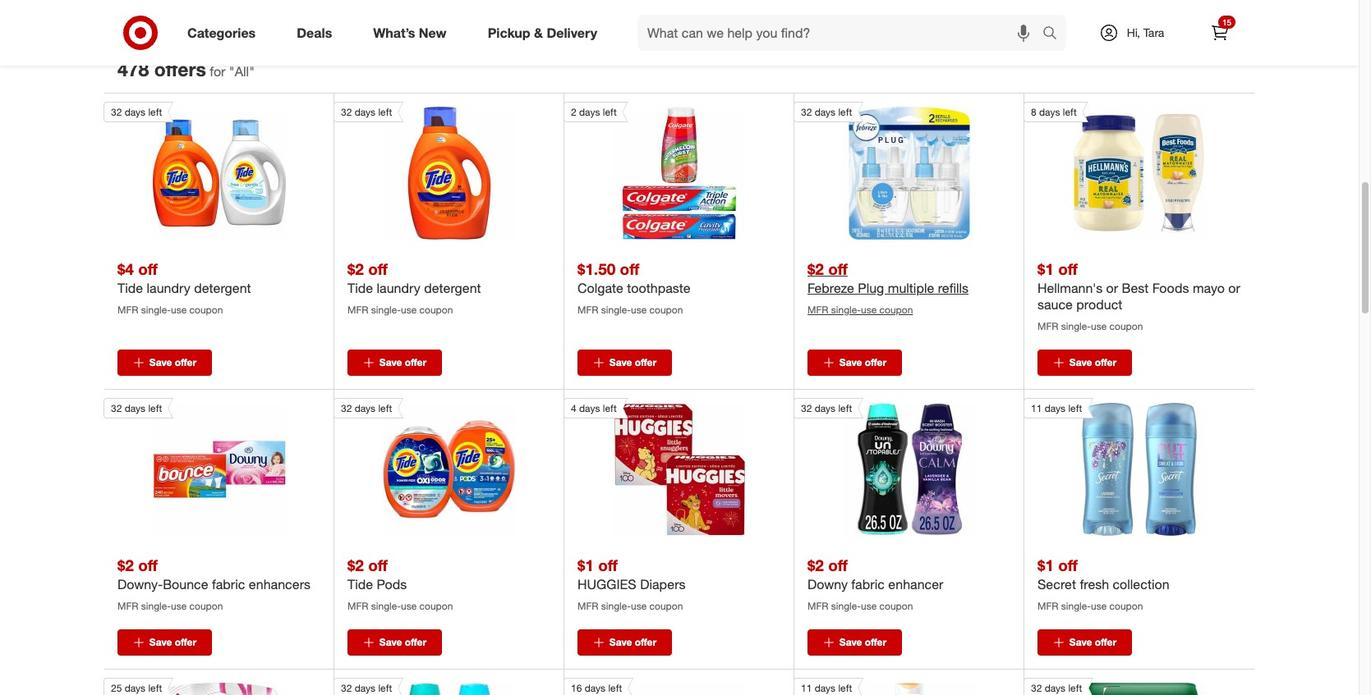 Task type: describe. For each thing, give the bounding box(es) containing it.
$2 for downy-bounce fabric enhancers
[[118, 556, 134, 575]]

use inside $1 off secret fresh collection mfr single-use coupon
[[1091, 601, 1107, 613]]

secret
[[1038, 577, 1076, 593]]

save offer for $2 off tide laundry detergent mfr single-use coupon
[[379, 357, 427, 369]]

32 days left for $2 off tide pods mfr single-use coupon
[[341, 403, 392, 415]]

coupon inside $1 off secret fresh collection mfr single-use coupon
[[1110, 601, 1143, 613]]

save offer for $2 off downy-bounce fabric enhancers mfr single-use coupon
[[149, 637, 197, 649]]

save offer button for $1 off hellmann's or best foods mayo or sauce product mfr single-use coupon
[[1038, 350, 1132, 376]]

detergent for $4 off
[[194, 280, 251, 297]]

single- inside "$2 off tide laundry detergent mfr single-use coupon"
[[371, 304, 401, 316]]

save for $2 off downy-bounce fabric enhancers mfr single-use coupon
[[149, 637, 172, 649]]

left inside button
[[603, 403, 617, 415]]

1 or from the left
[[1107, 280, 1118, 297]]

colgate
[[578, 280, 624, 297]]

offer for $2 off downy-bounce fabric enhancers mfr single-use coupon
[[175, 637, 197, 649]]

2 " from the left
[[249, 63, 255, 80]]

huggies
[[578, 577, 637, 593]]

off for $2 off febreze plug multiple refills mfr single-use coupon
[[828, 259, 848, 278]]

save offer for $4 off tide laundry detergent mfr single-use coupon
[[149, 357, 197, 369]]

$4
[[118, 259, 134, 278]]

search button
[[1035, 15, 1075, 54]]

32 days left for $2 off downy-bounce fabric enhancers mfr single-use coupon
[[111, 403, 162, 415]]

8
[[1031, 106, 1037, 118]]

32 days left for $2 off tide laundry detergent mfr single-use coupon
[[341, 106, 392, 118]]

coupon inside $2 off tide pods mfr single-use coupon
[[420, 601, 453, 613]]

bounce
[[163, 577, 208, 593]]

s
[[196, 58, 206, 81]]

save offer for $2 off downy fabric enhancer mfr single-use coupon
[[840, 637, 887, 649]]

16
[[571, 683, 582, 695]]

single- inside $1 off secret fresh collection mfr single-use coupon
[[1062, 601, 1091, 613]]

save for $1 off hellmann's or best foods mayo or sauce product mfr single-use coupon
[[1070, 357, 1092, 369]]

tara
[[1144, 25, 1165, 39]]

what's new
[[373, 24, 447, 41]]

use inside $1.50 off colgate toothpaste mfr single-use coupon
[[631, 304, 647, 316]]

4 days left
[[571, 403, 617, 415]]

$2 for downy fabric enhancer
[[808, 556, 824, 575]]

save offer button for $2 off downy-bounce fabric enhancers mfr single-use coupon
[[118, 630, 212, 657]]

0 vertical spatial 11
[[1031, 403, 1042, 415]]

coupon inside $2 off febreze plug multiple refills mfr single-use coupon
[[880, 304, 913, 316]]

8 days left
[[1031, 106, 1077, 118]]

save for $2 off tide pods mfr single-use coupon
[[379, 637, 402, 649]]

save offer for $1 off secret fresh collection mfr single-use coupon
[[1070, 637, 1117, 649]]

16 days left
[[571, 683, 622, 695]]

save offer button for $2 off tide laundry detergent mfr single-use coupon
[[348, 350, 442, 376]]

single- inside $2 off febreze plug multiple refills mfr single-use coupon
[[831, 304, 861, 316]]

$1 off secret fresh collection mfr single-use coupon
[[1038, 556, 1170, 613]]

all
[[235, 63, 249, 80]]

32 for $4 off tide laundry detergent mfr single-use coupon
[[111, 106, 122, 118]]

coupon inside $2 off downy fabric enhancer mfr single-use coupon
[[880, 601, 913, 613]]

hi, tara
[[1127, 25, 1165, 39]]

use inside $1 off hellmann's or best foods mayo or sauce product mfr single-use coupon
[[1091, 320, 1107, 333]]

$2 off febreze plug multiple refills mfr single-use coupon
[[808, 259, 969, 316]]

pods
[[377, 577, 407, 593]]

32 for $2 off downy fabric enhancer mfr single-use coupon
[[801, 403, 812, 415]]

new
[[419, 24, 447, 41]]

save offer for $2 off tide pods mfr single-use coupon
[[379, 637, 427, 649]]

save offer button for $4 off tide laundry detergent mfr single-use coupon
[[118, 350, 212, 376]]

What can we help you find? suggestions appear below search field
[[638, 15, 1047, 51]]

fresh
[[1080, 577, 1109, 593]]

best
[[1122, 280, 1149, 297]]

25 days left button
[[104, 679, 286, 696]]

8 days left button
[[1024, 102, 1206, 240]]

product
[[1077, 297, 1123, 313]]

15
[[1223, 17, 1232, 27]]

detergent for $2 off
[[424, 280, 481, 297]]

offer for $2 off febreze plug multiple refills mfr single-use coupon
[[865, 357, 887, 369]]

foods
[[1153, 280, 1189, 297]]

offer for $4 off tide laundry detergent mfr single-use coupon
[[175, 357, 197, 369]]

tide for $2 off tide laundry detergent mfr single-use coupon
[[348, 280, 373, 297]]

use inside "$2 off tide laundry detergent mfr single-use coupon"
[[401, 304, 417, 316]]

tide for $2 off tide pods mfr single-use coupon
[[348, 577, 373, 593]]

32 days left button for $2 off tide laundry detergent mfr single-use coupon
[[334, 102, 516, 240]]

offer for $1.50 off colgate toothpaste mfr single-use coupon
[[635, 357, 657, 369]]

15 link
[[1202, 15, 1238, 51]]

days inside button
[[579, 403, 600, 415]]

offer for $2 off downy fabric enhancer mfr single-use coupon
[[865, 637, 887, 649]]

off for $4 off tide laundry detergent mfr single-use coupon
[[138, 259, 158, 278]]

$2 for tide pods
[[348, 556, 364, 575]]

save for $4 off tide laundry detergent mfr single-use coupon
[[149, 357, 172, 369]]

save offer button for $2 off downy fabric enhancer mfr single-use coupon
[[808, 630, 902, 657]]

save offer button for $2 off febreze plug multiple refills mfr single-use coupon
[[808, 350, 902, 376]]

$1.50
[[578, 259, 616, 278]]

febreze
[[808, 280, 854, 297]]

0 horizontal spatial 11
[[801, 683, 812, 695]]

mfr inside $1 off hellmann's or best foods mayo or sauce product mfr single-use coupon
[[1038, 320, 1059, 333]]

single- inside $4 off tide laundry detergent mfr single-use coupon
[[141, 304, 171, 316]]

plug
[[858, 280, 884, 297]]

diapers
[[640, 577, 686, 593]]

32 for $2 off tide pods mfr single-use coupon
[[341, 403, 352, 415]]

32 for $2 off tide laundry detergent mfr single-use coupon
[[341, 106, 352, 118]]

pickup & delivery link
[[474, 15, 618, 51]]

$2 off tide laundry detergent mfr single-use coupon
[[348, 259, 481, 316]]

$4 off tide laundry detergent mfr single-use coupon
[[118, 259, 251, 316]]

coupon inside $4 off tide laundry detergent mfr single-use coupon
[[189, 304, 223, 316]]

save offer button for $1 off secret fresh collection mfr single-use coupon
[[1038, 630, 1132, 657]]

0 horizontal spatial 11 days left
[[801, 683, 852, 695]]

$1.50 off colgate toothpaste mfr single-use coupon
[[578, 259, 691, 316]]

pickup & delivery
[[488, 24, 597, 41]]

save for $2 off febreze plug multiple refills mfr single-use coupon
[[840, 357, 862, 369]]

32 days left button for $2 off downy fabric enhancer mfr single-use coupon
[[794, 399, 976, 537]]

save offer for $1 off hellmann's or best foods mayo or sauce product mfr single-use coupon
[[1070, 357, 1117, 369]]

$1 for hellmann's or best foods mayo or sauce product
[[1038, 259, 1054, 278]]

collection
[[1113, 577, 1170, 593]]

off for $1 off huggies diapers mfr single-use coupon
[[598, 556, 618, 575]]

tide for $4 off tide laundry detergent mfr single-use coupon
[[118, 280, 143, 297]]

$2 off downy fabric enhancer mfr single-use coupon
[[808, 556, 944, 613]]

save for $1 off huggies diapers mfr single-use coupon
[[610, 637, 632, 649]]

off for $2 off downy fabric enhancer mfr single-use coupon
[[828, 556, 848, 575]]

32 for $2 off febreze plug multiple refills mfr single-use coupon
[[801, 106, 812, 118]]

enhancer
[[889, 577, 944, 593]]

single- inside $2 off downy fabric enhancer mfr single-use coupon
[[831, 601, 861, 613]]

25 days left
[[111, 683, 162, 695]]

mfr inside $2 off downy-bounce fabric enhancers mfr single-use coupon
[[118, 601, 138, 613]]

mfr inside $1 off huggies diapers mfr single-use coupon
[[578, 601, 599, 613]]

offer for $1 off huggies diapers mfr single-use coupon
[[635, 637, 657, 649]]

32 for $2 off downy-bounce fabric enhancers mfr single-use coupon
[[111, 403, 122, 415]]



Task type: locate. For each thing, give the bounding box(es) containing it.
coupon
[[189, 304, 223, 316], [420, 304, 453, 316], [650, 304, 683, 316], [880, 304, 913, 316], [1110, 320, 1143, 333], [189, 601, 223, 613], [420, 601, 453, 613], [650, 601, 683, 613], [880, 601, 913, 613], [1110, 601, 1143, 613]]

what's
[[373, 24, 415, 41]]

0 horizontal spatial 11 days left button
[[794, 679, 976, 696]]

fabric right bounce on the bottom left of page
[[212, 577, 245, 593]]

save
[[149, 357, 172, 369], [379, 357, 402, 369], [610, 357, 632, 369], [840, 357, 862, 369], [1070, 357, 1092, 369], [149, 637, 172, 649], [379, 637, 402, 649], [610, 637, 632, 649], [840, 637, 862, 649], [1070, 637, 1092, 649]]

save offer
[[149, 357, 197, 369], [379, 357, 427, 369], [610, 357, 657, 369], [840, 357, 887, 369], [1070, 357, 1117, 369], [149, 637, 197, 649], [379, 637, 427, 649], [610, 637, 657, 649], [840, 637, 887, 649], [1070, 637, 1117, 649]]

2 days left
[[571, 106, 617, 118]]

days
[[125, 106, 146, 118], [355, 106, 376, 118], [579, 106, 600, 118], [815, 106, 836, 118], [1039, 106, 1060, 118], [125, 403, 146, 415], [355, 403, 376, 415], [579, 403, 600, 415], [815, 403, 836, 415], [1045, 403, 1066, 415], [125, 683, 146, 695], [355, 683, 376, 695], [585, 683, 606, 695], [815, 683, 836, 695], [1045, 683, 1066, 695]]

save down febreze
[[840, 357, 862, 369]]

save down the "fresh"
[[1070, 637, 1092, 649]]

478 offer s for " all "
[[118, 58, 255, 81]]

$1 inside $1 off hellmann's or best foods mayo or sauce product mfr single-use coupon
[[1038, 259, 1054, 278]]

0 horizontal spatial "
[[229, 63, 235, 80]]

32
[[111, 106, 122, 118], [341, 106, 352, 118], [801, 106, 812, 118], [111, 403, 122, 415], [341, 403, 352, 415], [801, 403, 812, 415], [341, 683, 352, 695], [1031, 683, 1042, 695]]

1 horizontal spatial detergent
[[424, 280, 481, 297]]

2 or from the left
[[1229, 280, 1241, 297]]

25
[[111, 683, 122, 695]]

save offer button for $2 off tide pods mfr single-use coupon
[[348, 630, 442, 657]]

save offer button down pods
[[348, 630, 442, 657]]

0 vertical spatial 11 days left
[[1031, 403, 1082, 415]]

0 horizontal spatial detergent
[[194, 280, 251, 297]]

detergent
[[194, 280, 251, 297], [424, 280, 481, 297]]

offer
[[154, 58, 196, 81], [175, 357, 197, 369], [405, 357, 427, 369], [635, 357, 657, 369], [865, 357, 887, 369], [1095, 357, 1117, 369], [175, 637, 197, 649], [405, 637, 427, 649], [635, 637, 657, 649], [865, 637, 887, 649], [1095, 637, 1117, 649]]

pickup
[[488, 24, 530, 41]]

offer down toothpaste
[[635, 357, 657, 369]]

fabric inside $2 off downy fabric enhancer mfr single-use coupon
[[852, 577, 885, 593]]

coupon inside $1.50 off colgate toothpaste mfr single-use coupon
[[650, 304, 683, 316]]

mfr inside $2 off febreze plug multiple refills mfr single-use coupon
[[808, 304, 829, 316]]

left
[[148, 106, 162, 118], [378, 106, 392, 118], [603, 106, 617, 118], [838, 106, 852, 118], [1063, 106, 1077, 118], [148, 403, 162, 415], [378, 403, 392, 415], [603, 403, 617, 415], [838, 403, 852, 415], [1069, 403, 1082, 415], [148, 683, 162, 695], [378, 683, 392, 695], [608, 683, 622, 695], [838, 683, 852, 695], [1069, 683, 1082, 695]]

save offer button for $1 off huggies diapers mfr single-use coupon
[[578, 630, 672, 657]]

off for $2 off downy-bounce fabric enhancers mfr single-use coupon
[[138, 556, 158, 575]]

save offer button down plug
[[808, 350, 902, 376]]

2 days left button
[[564, 102, 746, 240]]

downy
[[808, 577, 848, 593]]

single- inside $2 off downy-bounce fabric enhancers mfr single-use coupon
[[141, 601, 171, 613]]

save down pods
[[379, 637, 402, 649]]

offer right 478
[[154, 58, 196, 81]]

0 vertical spatial 11 days left button
[[1024, 399, 1206, 537]]

or left best
[[1107, 280, 1118, 297]]

save offer button down $2 off downy fabric enhancer mfr single-use coupon
[[808, 630, 902, 657]]

1 vertical spatial 11 days left
[[801, 683, 852, 695]]

16 days left button
[[564, 679, 746, 696]]

deals link
[[283, 15, 353, 51]]

$2 inside $2 off tide pods mfr single-use coupon
[[348, 556, 364, 575]]

1 laundry from the left
[[147, 280, 190, 297]]

save offer button down the "fresh"
[[1038, 630, 1132, 657]]

off inside "$2 off tide laundry detergent mfr single-use coupon"
[[368, 259, 388, 278]]

save for $1.50 off colgate toothpaste mfr single-use coupon
[[610, 357, 632, 369]]

$2 for tide laundry detergent
[[348, 259, 364, 278]]

$2 off downy-bounce fabric enhancers mfr single-use coupon
[[118, 556, 311, 613]]

tide inside $2 off tide pods mfr single-use coupon
[[348, 577, 373, 593]]

off inside $2 off febreze plug multiple refills mfr single-use coupon
[[828, 259, 848, 278]]

save offer down product
[[1070, 357, 1117, 369]]

32 days left button for $2 off tide pods mfr single-use coupon
[[334, 399, 516, 537]]

save for $1 off secret fresh collection mfr single-use coupon
[[1070, 637, 1092, 649]]

downy-
[[118, 577, 163, 593]]

coupon inside $1 off hellmann's or best foods mayo or sauce product mfr single-use coupon
[[1110, 320, 1143, 333]]

or right mayo
[[1229, 280, 1241, 297]]

2 laundry from the left
[[377, 280, 421, 297]]

laundry inside "$2 off tide laundry detergent mfr single-use coupon"
[[377, 280, 421, 297]]

save offer button down "$2 off tide laundry detergent mfr single-use coupon"
[[348, 350, 442, 376]]

save up 16 days left
[[610, 637, 632, 649]]

toothpaste
[[627, 280, 691, 297]]

save down "$2 off tide laundry detergent mfr single-use coupon"
[[379, 357, 402, 369]]

laundry inside $4 off tide laundry detergent mfr single-use coupon
[[147, 280, 190, 297]]

save offer button up 4 days left
[[578, 350, 672, 376]]

off for $2 off tide laundry detergent mfr single-use coupon
[[368, 259, 388, 278]]

$1 up secret
[[1038, 556, 1054, 575]]

offer for $2 off tide pods mfr single-use coupon
[[405, 637, 427, 649]]

off
[[138, 259, 158, 278], [368, 259, 388, 278], [620, 259, 639, 278], [828, 259, 848, 278], [1058, 259, 1078, 278], [138, 556, 158, 575], [368, 556, 388, 575], [598, 556, 618, 575], [828, 556, 848, 575], [1058, 556, 1078, 575]]

offer down $2 off tide pods mfr single-use coupon
[[405, 637, 427, 649]]

$1 for secret fresh collection
[[1038, 556, 1054, 575]]

1 horizontal spatial 11
[[1031, 403, 1042, 415]]

off inside $2 off downy fabric enhancer mfr single-use coupon
[[828, 556, 848, 575]]

laundry for $4 off
[[147, 280, 190, 297]]

"
[[229, 63, 235, 80], [249, 63, 255, 80]]

offer for $1 off secret fresh collection mfr single-use coupon
[[1095, 637, 1117, 649]]

off for $1 off secret fresh collection mfr single-use coupon
[[1058, 556, 1078, 575]]

sauce
[[1038, 297, 1073, 313]]

save offer down "$2 off tide laundry detergent mfr single-use coupon"
[[379, 357, 427, 369]]

save offer for $1 off huggies diapers mfr single-use coupon
[[610, 637, 657, 649]]

save up 4 days left
[[610, 357, 632, 369]]

fabric
[[212, 577, 245, 593], [852, 577, 885, 593]]

$2 for febreze plug multiple refills
[[808, 259, 824, 278]]

offer down $4 off tide laundry detergent mfr single-use coupon in the top left of the page
[[175, 357, 197, 369]]

single-
[[141, 304, 171, 316], [371, 304, 401, 316], [601, 304, 631, 316], [831, 304, 861, 316], [1062, 320, 1091, 333], [141, 601, 171, 613], [371, 601, 401, 613], [601, 601, 631, 613], [831, 601, 861, 613], [1062, 601, 1091, 613]]

laundry for $2 off
[[377, 280, 421, 297]]

save offer button for $1.50 off colgate toothpaste mfr single-use coupon
[[578, 350, 672, 376]]

1 vertical spatial 11
[[801, 683, 812, 695]]

mfr inside $2 off downy fabric enhancer mfr single-use coupon
[[808, 601, 829, 613]]

4 days left button
[[564, 399, 746, 537]]

1 vertical spatial 11 days left button
[[794, 679, 976, 696]]

deals
[[297, 24, 332, 41]]

for
[[210, 63, 225, 80]]

$1 inside $1 off secret fresh collection mfr single-use coupon
[[1038, 556, 1054, 575]]

single- inside $2 off tide pods mfr single-use coupon
[[371, 601, 401, 613]]

refills
[[938, 280, 969, 297]]

1 fabric from the left
[[212, 577, 245, 593]]

detergent inside $4 off tide laundry detergent mfr single-use coupon
[[194, 280, 251, 297]]

categories
[[187, 24, 256, 41]]

multiple
[[888, 280, 934, 297]]

2
[[571, 106, 577, 118]]

32 days left
[[111, 106, 162, 118], [341, 106, 392, 118], [801, 106, 852, 118], [111, 403, 162, 415], [341, 403, 392, 415], [801, 403, 852, 415], [341, 683, 392, 695], [1031, 683, 1082, 695]]

tide
[[118, 280, 143, 297], [348, 280, 373, 297], [348, 577, 373, 593]]

save offer down $2 off downy fabric enhancer mfr single-use coupon
[[840, 637, 887, 649]]

11
[[1031, 403, 1042, 415], [801, 683, 812, 695]]

off inside $2 off downy-bounce fabric enhancers mfr single-use coupon
[[138, 556, 158, 575]]

save offer button down $4 off tide laundry detergent mfr single-use coupon in the top left of the page
[[118, 350, 212, 376]]

save offer down $4 off tide laundry detergent mfr single-use coupon in the top left of the page
[[149, 357, 197, 369]]

offer for $2 off tide laundry detergent mfr single-use coupon
[[405, 357, 427, 369]]

single- inside $1.50 off colgate toothpaste mfr single-use coupon
[[601, 304, 631, 316]]

$1 up huggies at the left bottom
[[578, 556, 594, 575]]

2 fabric from the left
[[852, 577, 885, 593]]

save offer button up 16 days left button
[[578, 630, 672, 657]]

use inside $1 off huggies diapers mfr single-use coupon
[[631, 601, 647, 613]]

use inside $2 off downy-bounce fabric enhancers mfr single-use coupon
[[171, 601, 187, 613]]

fabric right downy
[[852, 577, 885, 593]]

offer for $1 off hellmann's or best foods mayo or sauce product mfr single-use coupon
[[1095, 357, 1117, 369]]

1 " from the left
[[229, 63, 235, 80]]

offer down $1 off secret fresh collection mfr single-use coupon
[[1095, 637, 1117, 649]]

478
[[118, 58, 149, 81]]

delivery
[[547, 24, 597, 41]]

11 days left button
[[1024, 399, 1206, 537], [794, 679, 976, 696]]

off for $1.50 off colgate toothpaste mfr single-use coupon
[[620, 259, 639, 278]]

search
[[1035, 26, 1075, 42]]

mfr inside "$2 off tide laundry detergent mfr single-use coupon"
[[348, 304, 369, 316]]

fabric inside $2 off downy-bounce fabric enhancers mfr single-use coupon
[[212, 577, 245, 593]]

tide inside "$2 off tide laundry detergent mfr single-use coupon"
[[348, 280, 373, 297]]

single- inside $1 off hellmann's or best foods mayo or sauce product mfr single-use coupon
[[1062, 320, 1091, 333]]

off inside $1 off huggies diapers mfr single-use coupon
[[598, 556, 618, 575]]

mfr inside $1.50 off colgate toothpaste mfr single-use coupon
[[578, 304, 599, 316]]

$2 off tide pods mfr single-use coupon
[[348, 556, 453, 613]]

single- inside $1 off huggies diapers mfr single-use coupon
[[601, 601, 631, 613]]

save down product
[[1070, 357, 1092, 369]]

$1 for huggies diapers
[[578, 556, 594, 575]]

32 days left button
[[104, 102, 286, 240], [334, 102, 516, 240], [794, 102, 976, 240], [104, 399, 286, 537], [334, 399, 516, 537], [794, 399, 976, 537], [334, 679, 516, 696], [1024, 679, 1206, 696]]

32 days left for $4 off tide laundry detergent mfr single-use coupon
[[111, 106, 162, 118]]

hellmann's
[[1038, 280, 1103, 297]]

save offer button down product
[[1038, 350, 1132, 376]]

$1 off hellmann's or best foods mayo or sauce product mfr single-use coupon
[[1038, 259, 1241, 333]]

offer down product
[[1095, 357, 1117, 369]]

save down downy
[[840, 637, 862, 649]]

$2 inside "$2 off tide laundry detergent mfr single-use coupon"
[[348, 259, 364, 278]]

use
[[171, 304, 187, 316], [401, 304, 417, 316], [631, 304, 647, 316], [861, 304, 877, 316], [1091, 320, 1107, 333], [171, 601, 187, 613], [401, 601, 417, 613], [631, 601, 647, 613], [861, 601, 877, 613], [1091, 601, 1107, 613]]

offer down plug
[[865, 357, 887, 369]]

11 days left
[[1031, 403, 1082, 415], [801, 683, 852, 695]]

off inside $1.50 off colgate toothpaste mfr single-use coupon
[[620, 259, 639, 278]]

use inside $2 off febreze plug multiple refills mfr single-use coupon
[[861, 304, 877, 316]]

or
[[1107, 280, 1118, 297], [1229, 280, 1241, 297]]

offer down "$2 off tide laundry detergent mfr single-use coupon"
[[405, 357, 427, 369]]

save offer down plug
[[840, 357, 887, 369]]

32 days left button for $2 off downy-bounce fabric enhancers mfr single-use coupon
[[104, 399, 286, 537]]

mfr inside $4 off tide laundry detergent mfr single-use coupon
[[118, 304, 138, 316]]

off inside $1 off hellmann's or best foods mayo or sauce product mfr single-use coupon
[[1058, 259, 1078, 278]]

coupon inside $2 off downy-bounce fabric enhancers mfr single-use coupon
[[189, 601, 223, 613]]

enhancers
[[249, 577, 311, 593]]

0 horizontal spatial laundry
[[147, 280, 190, 297]]

hi,
[[1127, 25, 1140, 39]]

offer up 16 days left button
[[635, 637, 657, 649]]

1 horizontal spatial fabric
[[852, 577, 885, 593]]

off for $2 off tide pods mfr single-use coupon
[[368, 556, 388, 575]]

1 horizontal spatial 11 days left button
[[1024, 399, 1206, 537]]

save offer up 16 days left button
[[610, 637, 657, 649]]

0 horizontal spatial or
[[1107, 280, 1118, 297]]

coupon inside "$2 off tide laundry detergent mfr single-use coupon"
[[420, 304, 453, 316]]

tide inside $4 off tide laundry detergent mfr single-use coupon
[[118, 280, 143, 297]]

1 horizontal spatial laundry
[[377, 280, 421, 297]]

offer up 25 days left button
[[175, 637, 197, 649]]

$1 up hellmann's
[[1038, 259, 1054, 278]]

save down $4 off tide laundry detergent mfr single-use coupon in the top left of the page
[[149, 357, 172, 369]]

32 days left for $2 off downy fabric enhancer mfr single-use coupon
[[801, 403, 852, 415]]

1 horizontal spatial "
[[249, 63, 255, 80]]

$1
[[1038, 259, 1054, 278], [578, 556, 594, 575], [1038, 556, 1054, 575]]

1 horizontal spatial or
[[1229, 280, 1241, 297]]

save for $2 off downy fabric enhancer mfr single-use coupon
[[840, 637, 862, 649]]

mfr inside $2 off tide pods mfr single-use coupon
[[348, 601, 369, 613]]

save offer for $1.50 off colgate toothpaste mfr single-use coupon
[[610, 357, 657, 369]]

use inside $2 off downy fabric enhancer mfr single-use coupon
[[861, 601, 877, 613]]

off inside $1 off secret fresh collection mfr single-use coupon
[[1058, 556, 1078, 575]]

categories link
[[173, 15, 276, 51]]

save for $2 off tide laundry detergent mfr single-use coupon
[[379, 357, 402, 369]]

$2 inside $2 off downy fabric enhancer mfr single-use coupon
[[808, 556, 824, 575]]

off for $1 off hellmann's or best foods mayo or sauce product mfr single-use coupon
[[1058, 259, 1078, 278]]

save offer button up 25 days left button
[[118, 630, 212, 657]]

2 detergent from the left
[[424, 280, 481, 297]]

use inside $4 off tide laundry detergent mfr single-use coupon
[[171, 304, 187, 316]]

offer down $2 off downy fabric enhancer mfr single-use coupon
[[865, 637, 887, 649]]

mfr inside $1 off secret fresh collection mfr single-use coupon
[[1038, 601, 1059, 613]]

$1 off huggies diapers mfr single-use coupon
[[578, 556, 686, 613]]

4
[[571, 403, 577, 415]]

save up 25 days left
[[149, 637, 172, 649]]

off inside $4 off tide laundry detergent mfr single-use coupon
[[138, 259, 158, 278]]

32 days left for $2 off febreze plug multiple refills mfr single-use coupon
[[801, 106, 852, 118]]

mayo
[[1193, 280, 1225, 297]]

$1 inside $1 off huggies diapers mfr single-use coupon
[[578, 556, 594, 575]]

1 horizontal spatial 11 days left
[[1031, 403, 1082, 415]]

save offer button
[[118, 350, 212, 376], [348, 350, 442, 376], [578, 350, 672, 376], [808, 350, 902, 376], [1038, 350, 1132, 376], [118, 630, 212, 657], [348, 630, 442, 657], [578, 630, 672, 657], [808, 630, 902, 657], [1038, 630, 1132, 657]]

save offer for $2 off febreze plug multiple refills mfr single-use coupon
[[840, 357, 887, 369]]

laundry
[[147, 280, 190, 297], [377, 280, 421, 297]]

32 days left button for $2 off febreze plug multiple refills mfr single-use coupon
[[794, 102, 976, 240]]

32 days left button for $4 off tide laundry detergent mfr single-use coupon
[[104, 102, 286, 240]]

save offer down $2 off tide pods mfr single-use coupon
[[379, 637, 427, 649]]

detergent inside "$2 off tide laundry detergent mfr single-use coupon"
[[424, 280, 481, 297]]

mfr
[[118, 304, 138, 316], [348, 304, 369, 316], [578, 304, 599, 316], [808, 304, 829, 316], [1038, 320, 1059, 333], [118, 601, 138, 613], [348, 601, 369, 613], [578, 601, 599, 613], [808, 601, 829, 613], [1038, 601, 1059, 613]]

1 detergent from the left
[[194, 280, 251, 297]]

what's new link
[[359, 15, 467, 51]]

off inside $2 off tide pods mfr single-use coupon
[[368, 556, 388, 575]]

coupon inside $1 off huggies diapers mfr single-use coupon
[[650, 601, 683, 613]]

&
[[534, 24, 543, 41]]

use inside $2 off tide pods mfr single-use coupon
[[401, 601, 417, 613]]

0 horizontal spatial fabric
[[212, 577, 245, 593]]

save offer up 25 days left button
[[149, 637, 197, 649]]

save offer down the "fresh"
[[1070, 637, 1117, 649]]

save offer up 4 days left
[[610, 357, 657, 369]]

$2 inside $2 off downy-bounce fabric enhancers mfr single-use coupon
[[118, 556, 134, 575]]

$2
[[348, 259, 364, 278], [808, 259, 824, 278], [118, 556, 134, 575], [348, 556, 364, 575], [808, 556, 824, 575]]

$2 inside $2 off febreze plug multiple refills mfr single-use coupon
[[808, 259, 824, 278]]



Task type: vqa. For each thing, say whether or not it's contained in the screenshot.


